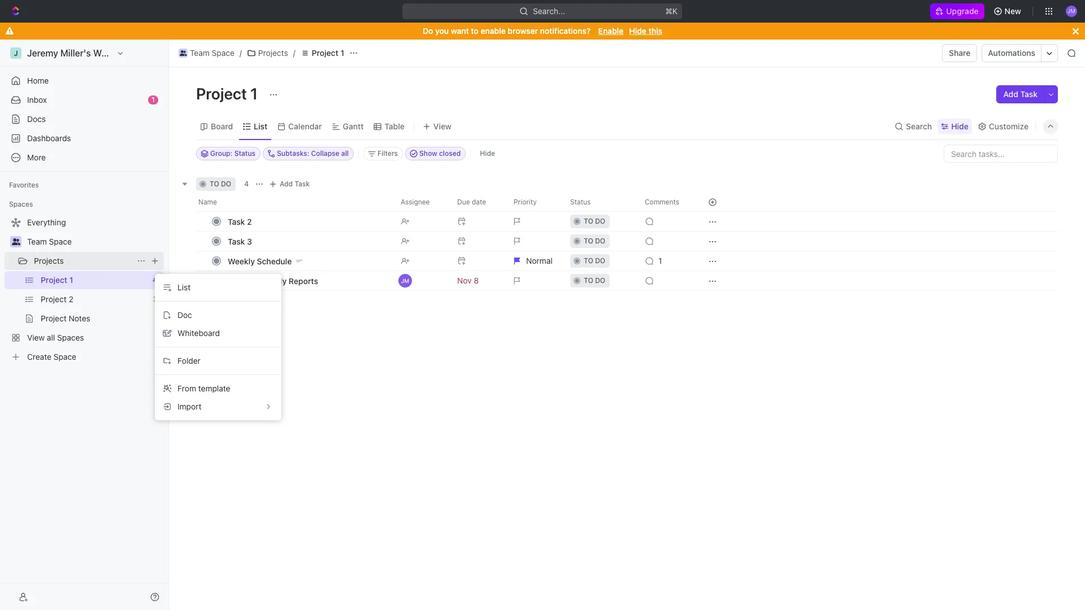 Task type: vqa. For each thing, say whether or not it's contained in the screenshot.
'Task'
yes



Task type: describe. For each thing, give the bounding box(es) containing it.
0 horizontal spatial to
[[210, 180, 219, 188]]

1 horizontal spatial add
[[280, 180, 293, 188]]

to do
[[210, 180, 231, 188]]

1 inside project 1 link
[[341, 48, 344, 58]]

board link
[[209, 118, 233, 134]]

space inside sidebar 'navigation'
[[49, 237, 72, 246]]

favorites
[[9, 181, 39, 189]]

favorites button
[[5, 179, 43, 192]]

hide button
[[476, 147, 500, 161]]

template
[[198, 384, 230, 393]]

1 horizontal spatial team space link
[[176, 46, 237, 60]]

0 vertical spatial add task
[[1004, 89, 1038, 99]]

docs
[[27, 114, 46, 124]]

‎task
[[228, 217, 245, 226]]

enable
[[598, 26, 624, 36]]

dashboards link
[[5, 129, 164, 148]]

spaces
[[9, 200, 33, 209]]

task down review
[[245, 295, 261, 305]]

upgrade
[[947, 6, 979, 16]]

do
[[423, 26, 433, 36]]

board
[[211, 121, 233, 131]]

new button
[[989, 2, 1028, 20]]

search
[[906, 121, 932, 131]]

dashboards
[[27, 133, 71, 143]]

home link
[[5, 72, 164, 90]]

team inside sidebar 'navigation'
[[27, 237, 47, 246]]

share
[[949, 48, 971, 58]]

list button
[[159, 279, 277, 297]]

search button
[[892, 118, 936, 134]]

project 1 link
[[298, 46, 347, 60]]

sidebar navigation
[[0, 40, 169, 611]]

1 / from the left
[[240, 48, 242, 58]]

user group image inside team space link
[[180, 50, 187, 56]]

2 / from the left
[[293, 48, 296, 58]]

hide inside dropdown button
[[952, 121, 969, 131]]

project 1 inside project 1 link
[[312, 48, 344, 58]]

2
[[247, 217, 252, 226]]

0 vertical spatial add task button
[[997, 85, 1045, 103]]

docs link
[[5, 110, 164, 128]]

task up customize
[[1021, 89, 1038, 99]]

projects inside tree
[[34, 256, 64, 266]]

list inside list link
[[254, 121, 267, 131]]

search...
[[533, 6, 566, 16]]

‎task 2
[[228, 217, 252, 226]]

1 horizontal spatial to
[[471, 26, 479, 36]]

import button
[[159, 398, 277, 416]]

table link
[[382, 118, 405, 134]]

1 horizontal spatial 1
[[250, 84, 258, 103]]

do you want to enable browser notifications? enable hide this
[[423, 26, 663, 36]]

team space link inside sidebar 'navigation'
[[27, 233, 162, 251]]

inbox
[[27, 95, 47, 105]]

task 3 link
[[225, 233, 392, 250]]

doc
[[178, 310, 192, 320]]

weekly schedule link
[[225, 253, 392, 269]]

0 vertical spatial hide
[[629, 26, 647, 36]]

0 horizontal spatial add
[[228, 295, 242, 305]]

this
[[649, 26, 663, 36]]



Task type: locate. For each thing, give the bounding box(es) containing it.
list
[[254, 121, 267, 131], [178, 283, 191, 292]]

0 vertical spatial add
[[1004, 89, 1019, 99]]

1 vertical spatial project 1
[[196, 84, 261, 103]]

new
[[1005, 6, 1021, 16]]

2 vertical spatial add task
[[228, 295, 261, 305]]

team space inside tree
[[27, 237, 72, 246]]

task left 3
[[228, 237, 245, 246]]

0 horizontal spatial team
[[27, 237, 47, 246]]

whiteboard button
[[159, 324, 277, 343]]

2 horizontal spatial hide
[[952, 121, 969, 131]]

1 horizontal spatial team space
[[190, 48, 235, 58]]

gantt link
[[341, 118, 364, 134]]

1 horizontal spatial project 1
[[312, 48, 344, 58]]

add task button
[[997, 85, 1045, 103], [266, 178, 314, 191], [223, 294, 266, 308]]

Search tasks... text field
[[945, 145, 1058, 162]]

2 vertical spatial add
[[228, 295, 242, 305]]

1 vertical spatial user group image
[[12, 239, 20, 245]]

to
[[471, 26, 479, 36], [210, 180, 219, 188]]

0 horizontal spatial list
[[178, 283, 191, 292]]

‎task 2 link
[[225, 213, 392, 230]]

folder button
[[159, 352, 277, 370]]

2 horizontal spatial add task button
[[997, 85, 1045, 103]]

0 vertical spatial projects
[[258, 48, 288, 58]]

1 vertical spatial hide
[[952, 121, 969, 131]]

1 horizontal spatial hide
[[629, 26, 647, 36]]

0 vertical spatial user group image
[[180, 50, 187, 56]]

1 vertical spatial add task button
[[266, 178, 314, 191]]

1 horizontal spatial team
[[190, 48, 210, 58]]

1 horizontal spatial add task
[[280, 180, 310, 188]]

add task button down review
[[223, 294, 266, 308]]

add down review
[[228, 295, 242, 305]]

list right board
[[254, 121, 267, 131]]

0 horizontal spatial team space
[[27, 237, 72, 246]]

2 horizontal spatial add task
[[1004, 89, 1038, 99]]

1 inside sidebar 'navigation'
[[152, 96, 155, 104]]

folder
[[178, 356, 201, 366]]

0 vertical spatial space
[[212, 48, 235, 58]]

to right want
[[471, 26, 479, 36]]

1 vertical spatial team space
[[27, 237, 72, 246]]

upgrade link
[[931, 3, 985, 19]]

⌘k
[[666, 6, 678, 16]]

0 vertical spatial project 1
[[312, 48, 344, 58]]

projects
[[258, 48, 288, 58], [34, 256, 64, 266]]

0 horizontal spatial project 1
[[196, 84, 261, 103]]

team
[[190, 48, 210, 58], [27, 237, 47, 246]]

user group image
[[180, 50, 187, 56], [12, 239, 20, 245]]

add task button up customize
[[997, 85, 1045, 103]]

tree inside sidebar 'navigation'
[[5, 214, 164, 366]]

hide
[[629, 26, 647, 36], [952, 121, 969, 131], [480, 149, 495, 158]]

1 vertical spatial projects link
[[34, 252, 132, 270]]

task 3
[[228, 237, 252, 246]]

from
[[178, 384, 196, 393]]

add task up customize
[[1004, 89, 1038, 99]]

from template button
[[159, 380, 277, 398]]

0 vertical spatial team space link
[[176, 46, 237, 60]]

reports
[[289, 276, 318, 286]]

projects link
[[244, 46, 291, 60], [34, 252, 132, 270]]

1 horizontal spatial space
[[212, 48, 235, 58]]

add task button up ‎task 2 link
[[266, 178, 314, 191]]

add task down review
[[228, 295, 261, 305]]

2 horizontal spatial 1
[[341, 48, 344, 58]]

customize button
[[974, 118, 1032, 134]]

1 vertical spatial space
[[49, 237, 72, 246]]

tree
[[5, 214, 164, 366]]

0 horizontal spatial projects
[[34, 256, 64, 266]]

hide inside button
[[480, 149, 495, 158]]

add task up ‎task 2 link
[[280, 180, 310, 188]]

project 1
[[312, 48, 344, 58], [196, 84, 261, 103]]

0 vertical spatial team space
[[190, 48, 235, 58]]

weekly
[[228, 256, 255, 266]]

2 vertical spatial add task button
[[223, 294, 266, 308]]

enable
[[481, 26, 506, 36]]

0 horizontal spatial user group image
[[12, 239, 20, 245]]

0 vertical spatial projects link
[[244, 46, 291, 60]]

to left do
[[210, 180, 219, 188]]

0 horizontal spatial 1
[[152, 96, 155, 104]]

add
[[1004, 89, 1019, 99], [280, 180, 293, 188], [228, 295, 242, 305]]

schedule
[[257, 256, 292, 266]]

share button
[[942, 44, 978, 62]]

import
[[178, 402, 201, 412]]

customize
[[989, 121, 1029, 131]]

1 vertical spatial add
[[280, 180, 293, 188]]

task
[[1021, 89, 1038, 99], [295, 180, 310, 188], [228, 237, 245, 246], [245, 295, 261, 305]]

want
[[451, 26, 469, 36]]

0 vertical spatial to
[[471, 26, 479, 36]]

1 horizontal spatial list
[[254, 121, 267, 131]]

you
[[435, 26, 449, 36]]

1 horizontal spatial project
[[312, 48, 339, 58]]

review monthly reports
[[228, 276, 318, 286]]

0 horizontal spatial projects link
[[34, 252, 132, 270]]

space
[[212, 48, 235, 58], [49, 237, 72, 246]]

1 horizontal spatial /
[[293, 48, 296, 58]]

4
[[244, 180, 249, 188]]

0 vertical spatial list
[[254, 121, 267, 131]]

calendar link
[[286, 118, 322, 134]]

1 horizontal spatial user group image
[[180, 50, 187, 56]]

browser
[[508, 26, 538, 36]]

add up customize
[[1004, 89, 1019, 99]]

task up ‎task 2 link
[[295, 180, 310, 188]]

doc button
[[159, 306, 277, 324]]

0 horizontal spatial hide
[[480, 149, 495, 158]]

1
[[341, 48, 344, 58], [250, 84, 258, 103], [152, 96, 155, 104]]

1 vertical spatial add task
[[280, 180, 310, 188]]

team space link
[[176, 46, 237, 60], [27, 233, 162, 251]]

automations button
[[983, 45, 1041, 62]]

1 vertical spatial team
[[27, 237, 47, 246]]

2 horizontal spatial add
[[1004, 89, 1019, 99]]

monthly
[[256, 276, 287, 286]]

calendar
[[288, 121, 322, 131]]

table
[[385, 121, 405, 131]]

project inside project 1 link
[[312, 48, 339, 58]]

review monthly reports link
[[225, 273, 392, 289]]

1 vertical spatial to
[[210, 180, 219, 188]]

0 horizontal spatial space
[[49, 237, 72, 246]]

automations
[[988, 48, 1036, 58]]

/
[[240, 48, 242, 58], [293, 48, 296, 58]]

list up doc on the bottom left
[[178, 283, 191, 292]]

notifications?
[[540, 26, 591, 36]]

0 vertical spatial team
[[190, 48, 210, 58]]

from template
[[178, 384, 230, 393]]

add right the 4
[[280, 180, 293, 188]]

home
[[27, 76, 49, 85]]

add task
[[1004, 89, 1038, 99], [280, 180, 310, 188], [228, 295, 261, 305]]

0 horizontal spatial add task button
[[223, 294, 266, 308]]

hide button
[[938, 118, 972, 134]]

0 horizontal spatial project
[[196, 84, 247, 103]]

1 vertical spatial project
[[196, 84, 247, 103]]

list inside 'list' button
[[178, 283, 191, 292]]

team space
[[190, 48, 235, 58], [27, 237, 72, 246]]

2 vertical spatial hide
[[480, 149, 495, 158]]

1 vertical spatial projects
[[34, 256, 64, 266]]

1 vertical spatial list
[[178, 283, 191, 292]]

project
[[312, 48, 339, 58], [196, 84, 247, 103]]

gantt
[[343, 121, 364, 131]]

0 horizontal spatial add task
[[228, 295, 261, 305]]

3
[[247, 237, 252, 246]]

1 horizontal spatial projects
[[258, 48, 288, 58]]

0 horizontal spatial /
[[240, 48, 242, 58]]

user group image inside tree
[[12, 239, 20, 245]]

do
[[221, 180, 231, 188]]

weekly schedule
[[228, 256, 292, 266]]

0 horizontal spatial team space link
[[27, 233, 162, 251]]

1 vertical spatial team space link
[[27, 233, 162, 251]]

list link
[[252, 118, 267, 134]]

1 horizontal spatial add task button
[[266, 178, 314, 191]]

tree containing team space
[[5, 214, 164, 366]]

0 vertical spatial project
[[312, 48, 339, 58]]

whiteboard
[[178, 328, 220, 338]]

review
[[228, 276, 254, 286]]

1 horizontal spatial projects link
[[244, 46, 291, 60]]



